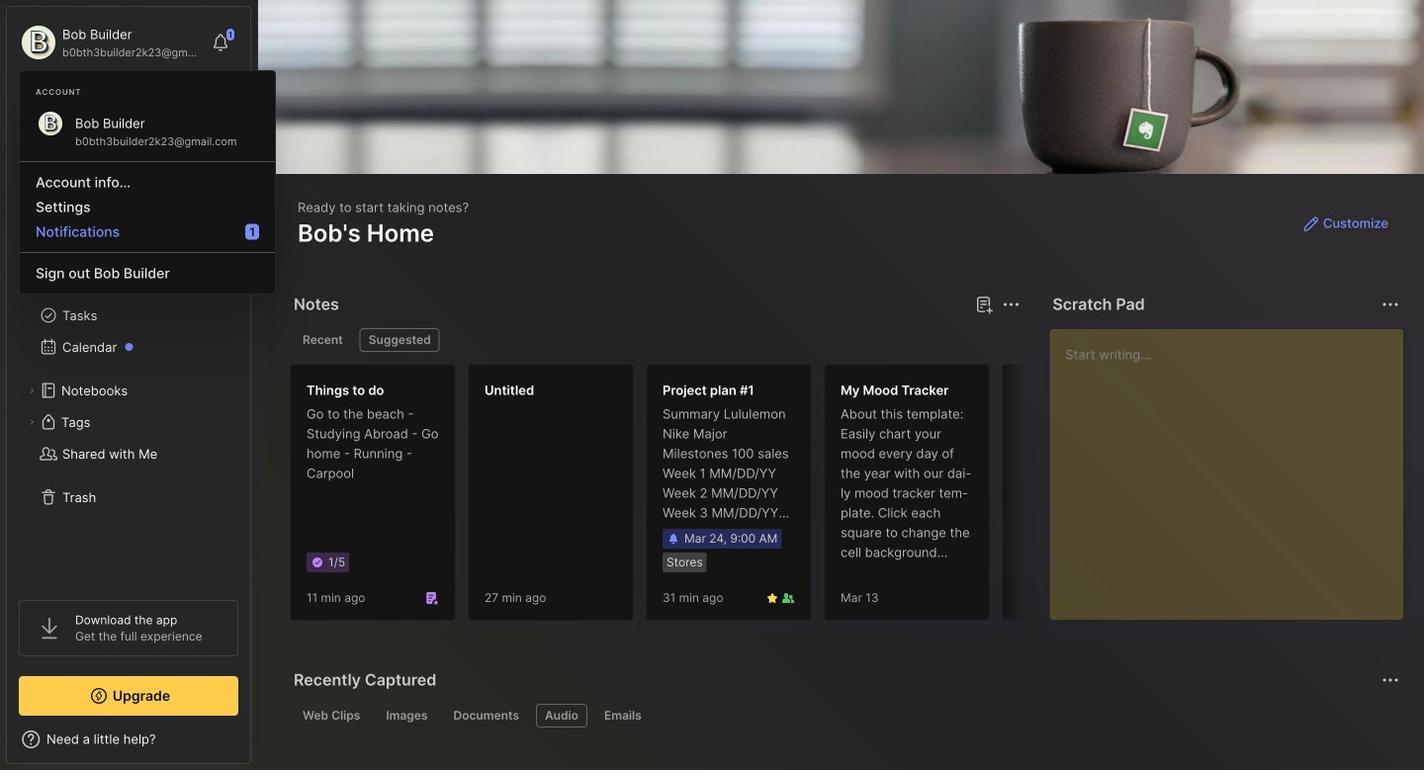Task type: locate. For each thing, give the bounding box(es) containing it.
1 tab list from the top
[[294, 328, 1017, 352]]

expand notebooks image
[[26, 385, 38, 397]]

tab
[[294, 328, 352, 352], [360, 328, 440, 352], [294, 704, 369, 728], [377, 704, 437, 728], [445, 704, 528, 728], [536, 704, 587, 728], [595, 704, 651, 728]]

none search field inside main element
[[54, 98, 212, 122]]

0 horizontal spatial more actions image
[[999, 293, 1023, 317]]

1 vertical spatial tab list
[[294, 704, 1397, 728]]

2 more actions image from the left
[[1379, 293, 1403, 317]]

more actions image
[[999, 293, 1023, 317], [1379, 293, 1403, 317]]

1 horizontal spatial more actions field
[[1377, 291, 1405, 318]]

0 horizontal spatial more actions field
[[997, 291, 1025, 318]]

1 horizontal spatial more actions image
[[1379, 293, 1403, 317]]

1 more actions image from the left
[[999, 293, 1023, 317]]

Start writing… text field
[[1066, 329, 1403, 604]]

more actions image for 2nd more actions field from right
[[999, 293, 1023, 317]]

row group
[[290, 364, 1180, 633]]

WHAT'S NEW field
[[7, 724, 250, 756]]

main element
[[0, 0, 257, 771]]

0 vertical spatial tab list
[[294, 328, 1017, 352]]

More actions field
[[997, 291, 1025, 318], [1377, 291, 1405, 318]]

tree
[[7, 193, 250, 583]]

None search field
[[54, 98, 212, 122]]

click to collapse image
[[250, 734, 265, 758]]

tab list
[[294, 328, 1017, 352], [294, 704, 1397, 728]]



Task type: vqa. For each thing, say whether or not it's contained in the screenshot.
More actions field
yes



Task type: describe. For each thing, give the bounding box(es) containing it.
1 more actions field from the left
[[997, 291, 1025, 318]]

Search text field
[[54, 101, 212, 120]]

2 more actions field from the left
[[1377, 291, 1405, 318]]

more actions image for first more actions field from right
[[1379, 293, 1403, 317]]

dropdown list menu
[[20, 153, 275, 286]]

tree inside main element
[[7, 193, 250, 583]]

expand tags image
[[26, 416, 38, 428]]

2 tab list from the top
[[294, 704, 1397, 728]]

Account field
[[19, 23, 202, 62]]



